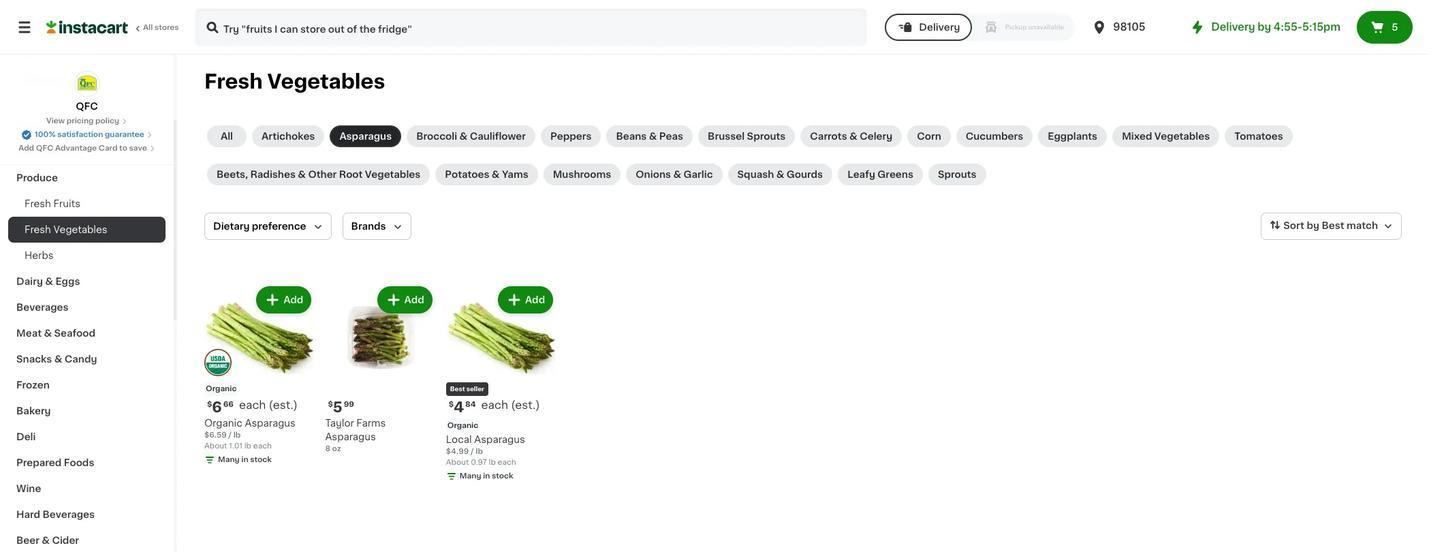 Task type: describe. For each thing, give the bounding box(es) containing it.
qfc logo image
[[74, 71, 100, 97]]

prepared foods link
[[8, 450, 166, 476]]

each inside $4.84 each (estimated) element
[[482, 400, 508, 411]]

$6.59
[[204, 432, 227, 439]]

in for organic
[[483, 473, 490, 480]]

beans
[[616, 132, 647, 141]]

snacks & candy
[[16, 354, 97, 364]]

$6.66 each (estimated) element
[[204, 399, 314, 417]]

lb right 0.97
[[489, 459, 496, 466]]

100%
[[35, 131, 56, 138]]

(est.) for 6
[[269, 400, 298, 411]]

eggplants link
[[1039, 125, 1108, 147]]

view pricing policy link
[[46, 116, 128, 127]]

garlic
[[684, 170, 713, 179]]

$4.99
[[446, 448, 469, 456]]

product group containing 5
[[325, 284, 435, 455]]

6
[[212, 400, 222, 415]]

& for broccoli & cauliflower
[[460, 132, 468, 141]]

snacks & candy link
[[8, 346, 166, 372]]

best match
[[1322, 221, 1379, 230]]

herbs link
[[8, 243, 166, 269]]

leafy greens
[[848, 170, 914, 179]]

organic up 66
[[206, 385, 237, 393]]

fresh fruits
[[25, 199, 80, 209]]

98105 button
[[1092, 8, 1174, 46]]

& for carrots & celery
[[850, 132, 858, 141]]

asparagus inside local asparagus $4.99 / lb about 0.97 lb each
[[475, 435, 525, 445]]

add qfc advantage card to save
[[18, 144, 147, 152]]

brands
[[351, 221, 386, 231]]

frozen link
[[8, 372, 166, 398]]

squash & gourds
[[738, 170, 823, 179]]

each inside "$6.66 each (estimated)" element
[[239, 400, 266, 411]]

greens
[[878, 170, 914, 179]]

asparagus inside organic asparagus $6.59 / lb about 1.01 lb each
[[245, 419, 296, 428]]

it
[[60, 46, 67, 55]]

about for organic
[[446, 459, 469, 466]]

carrots
[[811, 132, 848, 141]]

pricing
[[67, 117, 94, 125]]

oz
[[332, 445, 341, 453]]

many in stock for each (est.)
[[218, 456, 272, 464]]

fresh fruits link
[[8, 191, 166, 217]]

thanksgiving link
[[8, 139, 166, 165]]

dietary preference button
[[204, 213, 332, 240]]

snacks
[[16, 354, 52, 364]]

tomatoes link
[[1226, 125, 1293, 147]]

squash & gourds link
[[728, 164, 833, 185]]

seafood
[[54, 328, 95, 338]]

sort
[[1284, 221, 1305, 230]]

view pricing policy
[[46, 117, 119, 125]]

by for sort
[[1307, 221, 1320, 230]]

& for snacks & candy
[[54, 354, 62, 364]]

delivery for delivery
[[920, 22, 961, 32]]

instacart logo image
[[46, 19, 128, 35]]

asparagus link
[[330, 125, 402, 147]]

broccoli & cauliflower
[[417, 132, 526, 141]]

product group containing 4
[[446, 284, 556, 485]]

deli
[[16, 432, 36, 442]]

tomatoes
[[1235, 132, 1284, 141]]

preference
[[252, 221, 306, 231]]

best seller
[[450, 386, 485, 392]]

all stores link
[[46, 8, 180, 46]]

vegetables right mixed
[[1155, 132, 1211, 141]]

about for each (est.)
[[204, 443, 227, 450]]

& for potatoes & yams
[[492, 170, 500, 179]]

add for organic asparagus
[[284, 295, 304, 305]]

onions & garlic
[[636, 170, 713, 179]]

stock for organic
[[492, 473, 514, 480]]

buy it again link
[[8, 37, 166, 64]]

card
[[99, 144, 118, 152]]

celery
[[860, 132, 893, 141]]

peppers link
[[541, 125, 601, 147]]

& for meat & seafood
[[44, 328, 52, 338]]

each inside local asparagus $4.99 / lb about 0.97 lb each
[[498, 459, 516, 466]]

artichokes link
[[252, 125, 325, 147]]

artichokes
[[262, 132, 315, 141]]

5 inside product group
[[333, 400, 343, 415]]

deli link
[[8, 424, 166, 450]]

stores
[[155, 24, 179, 31]]

delivery by 4:55-5:15pm
[[1212, 22, 1341, 32]]

wine
[[16, 484, 41, 493]]

beer & cider
[[16, 536, 79, 545]]

& for squash & gourds
[[777, 170, 785, 179]]

qfc inside add qfc advantage card to save link
[[36, 144, 53, 152]]

gourds
[[787, 170, 823, 179]]

carrots & celery
[[811, 132, 893, 141]]

$ for 4
[[449, 401, 454, 408]]

root
[[339, 170, 363, 179]]

onions & garlic link
[[627, 164, 723, 185]]

broccoli
[[417, 132, 457, 141]]

each (est.) for 4
[[482, 400, 540, 411]]

& for beer & cider
[[42, 536, 50, 545]]

asparagus up root
[[340, 132, 392, 141]]

eggs
[[55, 277, 80, 286]]

meat & seafood link
[[8, 320, 166, 346]]

delivery button
[[886, 14, 973, 41]]

service type group
[[886, 14, 1076, 41]]

$ for 5
[[328, 401, 333, 409]]

beets, radishes & other root vegetables link
[[207, 164, 430, 185]]

Search field
[[196, 10, 866, 45]]

vegetables down fresh fruits link
[[53, 225, 107, 234]]

each (est.) for 6
[[239, 400, 298, 411]]

onions
[[636, 170, 671, 179]]

& for onions & garlic
[[674, 170, 682, 179]]

brussel sprouts link
[[699, 125, 796, 147]]

vegetables right root
[[365, 170, 421, 179]]

peas
[[660, 132, 684, 141]]

add button for each (est.)
[[258, 288, 310, 312]]

view
[[46, 117, 65, 125]]

in for each (est.)
[[241, 456, 248, 464]]

100% satisfaction guarantee
[[35, 131, 144, 138]]

potatoes & yams link
[[436, 164, 538, 185]]

lb up 0.97
[[476, 448, 483, 456]]

cauliflower
[[470, 132, 526, 141]]

dairy & eggs link
[[8, 269, 166, 294]]

taylor farms asparagus 8 oz
[[325, 419, 386, 453]]

bakery link
[[8, 398, 166, 424]]

beets,
[[217, 170, 248, 179]]

mushrooms link
[[544, 164, 621, 185]]

2 add button from the left
[[379, 288, 431, 312]]

organic inside organic asparagus $6.59 / lb about 1.01 lb each
[[204, 419, 243, 428]]

4
[[454, 400, 464, 415]]



Task type: vqa. For each thing, say whether or not it's contained in the screenshot.
About inside the "organic asparagus $6.59 / lb about 1.01 lb each"
yes



Task type: locate. For each thing, give the bounding box(es) containing it.
0 horizontal spatial $
[[207, 401, 212, 408]]

about down '$4.99'
[[446, 459, 469, 466]]

add button
[[258, 288, 310, 312], [379, 288, 431, 312], [500, 288, 552, 312]]

satisfaction
[[57, 131, 103, 138]]

asparagus
[[340, 132, 392, 141], [245, 419, 296, 428], [325, 432, 376, 442], [475, 435, 525, 445]]

1 each (est.) from the left
[[239, 400, 298, 411]]

1 vertical spatial many
[[460, 473, 481, 480]]

0 horizontal spatial delivery
[[920, 22, 961, 32]]

& left peas
[[649, 132, 657, 141]]

$ inside $ 5 99
[[328, 401, 333, 409]]

0 vertical spatial all
[[143, 24, 153, 31]]

(est.) inside $4.84 each (estimated) element
[[511, 400, 540, 411]]

about inside organic asparagus $6.59 / lb about 1.01 lb each
[[204, 443, 227, 450]]

1 vertical spatial sprouts
[[938, 170, 977, 179]]

sprouts up squash
[[747, 132, 786, 141]]

0 horizontal spatial add button
[[258, 288, 310, 312]]

seller
[[467, 386, 485, 392]]

1 horizontal spatial about
[[446, 459, 469, 466]]

produce link
[[8, 165, 166, 191]]

many in stock
[[218, 456, 272, 464], [460, 473, 514, 480]]

sprouts inside brussel sprouts link
[[747, 132, 786, 141]]

sprouts link
[[929, 164, 987, 185]]

3 $ from the left
[[328, 401, 333, 409]]

0 vertical spatial many in stock
[[218, 456, 272, 464]]

each right 1.01
[[253, 443, 272, 450]]

add qfc advantage card to save link
[[18, 143, 155, 154]]

each right 84
[[482, 400, 508, 411]]

many
[[218, 456, 240, 464], [460, 473, 481, 480]]

1 vertical spatial best
[[450, 386, 465, 392]]

0.97
[[471, 459, 487, 466]]

fruits
[[53, 199, 80, 209]]

1 horizontal spatial best
[[1322, 221, 1345, 230]]

all for all stores
[[143, 24, 153, 31]]

Best match Sort by field
[[1262, 213, 1403, 240]]

vegetables
[[267, 72, 385, 91], [1155, 132, 1211, 141], [365, 170, 421, 179], [53, 225, 107, 234]]

in
[[241, 456, 248, 464], [483, 473, 490, 480]]

2 horizontal spatial add button
[[500, 288, 552, 312]]

& left gourds
[[777, 170, 785, 179]]

asparagus inside taylor farms asparagus 8 oz
[[325, 432, 376, 442]]

each right 0.97
[[498, 459, 516, 466]]

1 horizontal spatial many
[[460, 473, 481, 480]]

0 horizontal spatial many
[[218, 456, 240, 464]]

(est.) for 4
[[511, 400, 540, 411]]

0 vertical spatial sprouts
[[747, 132, 786, 141]]

0 vertical spatial in
[[241, 456, 248, 464]]

beverages inside beverages link
[[16, 303, 69, 312]]

1 vertical spatial /
[[471, 448, 474, 456]]

policy
[[95, 117, 119, 125]]

$ left 99
[[328, 401, 333, 409]]

fresh up 'all' link
[[204, 72, 263, 91]]

1 vertical spatial many in stock
[[460, 473, 514, 480]]

1 product group from the left
[[204, 284, 314, 468]]

save
[[129, 144, 147, 152]]

each (est.) inside "$6.66 each (estimated)" element
[[239, 400, 298, 411]]

recipes
[[16, 121, 56, 131]]

each (est.) up organic asparagus $6.59 / lb about 1.01 lb each
[[239, 400, 298, 411]]

each (est.) down seller
[[482, 400, 540, 411]]

3 product group from the left
[[446, 284, 556, 485]]

0 horizontal spatial by
[[1258, 22, 1272, 32]]

1 horizontal spatial /
[[471, 448, 474, 456]]

stock down organic asparagus $6.59 / lb about 1.01 lb each
[[250, 456, 272, 464]]

product group
[[204, 284, 314, 468], [325, 284, 435, 455], [446, 284, 556, 485]]

& left eggs
[[45, 277, 53, 286]]

by right sort
[[1307, 221, 1320, 230]]

all up beets,
[[221, 132, 233, 141]]

in down 1.01
[[241, 456, 248, 464]]

qfc up view pricing policy link
[[76, 102, 98, 111]]

many down 0.97
[[460, 473, 481, 480]]

lb right 1.01
[[245, 443, 251, 450]]

0 vertical spatial 5
[[1392, 22, 1399, 32]]

stock for each (est.)
[[250, 456, 272, 464]]

fresh vegetables up artichokes
[[204, 72, 385, 91]]

delivery for delivery by 4:55-5:15pm
[[1212, 22, 1256, 32]]

potatoes
[[445, 170, 490, 179]]

2 $ from the left
[[449, 401, 454, 408]]

each right 66
[[239, 400, 266, 411]]

1 horizontal spatial sprouts
[[938, 170, 977, 179]]

1 add button from the left
[[258, 288, 310, 312]]

delivery inside button
[[920, 22, 961, 32]]

& right broccoli
[[460, 132, 468, 141]]

(est.) up organic asparagus $6.59 / lb about 1.01 lb each
[[269, 400, 298, 411]]

1 horizontal spatial product group
[[325, 284, 435, 455]]

sprouts
[[747, 132, 786, 141], [938, 170, 977, 179]]

leafy
[[848, 170, 876, 179]]

all for all
[[221, 132, 233, 141]]

brussel sprouts
[[708, 132, 786, 141]]

mixed
[[1123, 132, 1153, 141]]

many in stock for organic
[[460, 473, 514, 480]]

best inside product group
[[450, 386, 465, 392]]

2 (est.) from the left
[[511, 400, 540, 411]]

& for dairy & eggs
[[45, 277, 53, 286]]

0 horizontal spatial each (est.)
[[239, 400, 298, 411]]

1 vertical spatial fresh vegetables
[[25, 225, 107, 234]]

2 vertical spatial fresh
[[25, 225, 51, 234]]

foods
[[64, 458, 94, 468]]

1 $ from the left
[[207, 401, 212, 408]]

0 vertical spatial qfc
[[76, 102, 98, 111]]

1 horizontal spatial add button
[[379, 288, 431, 312]]

local asparagus $4.99 / lb about 0.97 lb each
[[446, 435, 525, 466]]

brussel
[[708, 132, 745, 141]]

beverages up the cider
[[43, 510, 95, 519]]

1 vertical spatial 5
[[333, 400, 343, 415]]

0 horizontal spatial best
[[450, 386, 465, 392]]

mushrooms
[[553, 170, 612, 179]]

beverages link
[[8, 294, 166, 320]]

stock
[[250, 456, 272, 464], [492, 473, 514, 480]]

beer & cider link
[[8, 527, 166, 552]]

each
[[239, 400, 266, 411], [482, 400, 508, 411], [253, 443, 272, 450], [498, 459, 516, 466]]

lists
[[38, 73, 62, 82]]

1 horizontal spatial by
[[1307, 221, 1320, 230]]

qfc down 100%
[[36, 144, 53, 152]]

broccoli & cauliflower link
[[407, 125, 536, 147]]

1 horizontal spatial $
[[328, 401, 333, 409]]

0 horizontal spatial (est.)
[[269, 400, 298, 411]]

by left 4:55-
[[1258, 22, 1272, 32]]

/ inside organic asparagus $6.59 / lb about 1.01 lb each
[[229, 432, 232, 439]]

asparagus down "$6.66 each (estimated)" element
[[245, 419, 296, 428]]

2 horizontal spatial $
[[449, 401, 454, 408]]

asparagus up 0.97
[[475, 435, 525, 445]]

item badge image
[[204, 349, 232, 376]]

to
[[119, 144, 127, 152]]

1 horizontal spatial stock
[[492, 473, 514, 480]]

1.01
[[229, 443, 243, 450]]

None search field
[[195, 8, 868, 46]]

best left match
[[1322, 221, 1345, 230]]

organic up $6.59
[[204, 419, 243, 428]]

best inside best match sort by field
[[1322, 221, 1345, 230]]

brands button
[[342, 213, 411, 240]]

0 horizontal spatial stock
[[250, 456, 272, 464]]

1 vertical spatial all
[[221, 132, 233, 141]]

many down 1.01
[[218, 456, 240, 464]]

taylor
[[325, 419, 354, 428]]

cucumbers link
[[957, 125, 1033, 147]]

fresh
[[204, 72, 263, 91], [25, 199, 51, 209], [25, 225, 51, 234]]

$ left 66
[[207, 401, 212, 408]]

fresh for produce
[[25, 199, 51, 209]]

each (est.) inside $4.84 each (estimated) element
[[482, 400, 540, 411]]

fresh up the herbs
[[25, 225, 51, 234]]

lists link
[[8, 64, 166, 91]]

0 horizontal spatial 5
[[333, 400, 343, 415]]

(est.)
[[269, 400, 298, 411], [511, 400, 540, 411]]

& left yams
[[492, 170, 500, 179]]

sprouts down corn
[[938, 170, 977, 179]]

fresh down produce
[[25, 199, 51, 209]]

$ inside $ 4 84
[[449, 401, 454, 408]]

/ up 0.97
[[471, 448, 474, 456]]

many in stock down 0.97
[[460, 473, 514, 480]]

hard beverages
[[16, 510, 95, 519]]

asparagus down taylor
[[325, 432, 376, 442]]

0 horizontal spatial fresh vegetables
[[25, 225, 107, 234]]

/ for organic
[[471, 448, 474, 456]]

1 (est.) from the left
[[269, 400, 298, 411]]

dairy & eggs
[[16, 277, 80, 286]]

5 button
[[1358, 11, 1413, 44]]

advantage
[[55, 144, 97, 152]]

1 vertical spatial about
[[446, 459, 469, 466]]

add button for organic
[[500, 288, 552, 312]]

100% satisfaction guarantee button
[[21, 127, 153, 140]]

2 each (est.) from the left
[[482, 400, 540, 411]]

& for beans & peas
[[649, 132, 657, 141]]

0 vertical spatial best
[[1322, 221, 1345, 230]]

$
[[207, 401, 212, 408], [449, 401, 454, 408], [328, 401, 333, 409]]

1 vertical spatial by
[[1307, 221, 1320, 230]]

1 horizontal spatial each (est.)
[[482, 400, 540, 411]]

qfc link
[[74, 71, 100, 113]]

wine link
[[8, 476, 166, 502]]

0 vertical spatial about
[[204, 443, 227, 450]]

1 vertical spatial qfc
[[36, 144, 53, 152]]

5 inside button
[[1392, 22, 1399, 32]]

stock down local asparagus $4.99 / lb about 0.97 lb each
[[492, 473, 514, 480]]

many for each (est.)
[[218, 456, 240, 464]]

beverages down dairy & eggs
[[16, 303, 69, 312]]

8
[[325, 445, 330, 453]]

(est.) inside "$6.66 each (estimated)" element
[[269, 400, 298, 411]]

0 horizontal spatial sprouts
[[747, 132, 786, 141]]

1 vertical spatial beverages
[[43, 510, 95, 519]]

1 horizontal spatial all
[[221, 132, 233, 141]]

84
[[466, 401, 476, 408]]

herbs
[[25, 251, 54, 260]]

$4.84 each (estimated) element
[[446, 399, 556, 417]]

1 horizontal spatial 5
[[1392, 22, 1399, 32]]

sprouts inside sprouts link
[[938, 170, 977, 179]]

1 vertical spatial in
[[483, 473, 490, 480]]

dietary preference
[[213, 221, 306, 231]]

hard
[[16, 510, 40, 519]]

cider
[[52, 536, 79, 545]]

1 horizontal spatial in
[[483, 473, 490, 480]]

best left seller
[[450, 386, 465, 392]]

0 horizontal spatial all
[[143, 24, 153, 31]]

& right meat
[[44, 328, 52, 338]]

0 vertical spatial /
[[229, 432, 232, 439]]

3 add button from the left
[[500, 288, 552, 312]]

peppers
[[551, 132, 592, 141]]

many for organic
[[460, 473, 481, 480]]

lb up 1.01
[[234, 432, 241, 439]]

about inside local asparagus $4.99 / lb about 0.97 lb each
[[446, 459, 469, 466]]

organic up local
[[448, 422, 479, 430]]

about down $6.59
[[204, 443, 227, 450]]

/ for each (est.)
[[229, 432, 232, 439]]

beverages inside hard beverages link
[[43, 510, 95, 519]]

0 horizontal spatial /
[[229, 432, 232, 439]]

prepared foods
[[16, 458, 94, 468]]

1 horizontal spatial qfc
[[76, 102, 98, 111]]

1 vertical spatial stock
[[492, 473, 514, 480]]

many in stock down 1.01
[[218, 456, 272, 464]]

0 vertical spatial beverages
[[16, 303, 69, 312]]

candy
[[65, 354, 97, 364]]

by for delivery
[[1258, 22, 1272, 32]]

0 horizontal spatial product group
[[204, 284, 314, 468]]

best
[[1322, 221, 1345, 230], [450, 386, 465, 392]]

add for local asparagus
[[525, 295, 545, 305]]

5:15pm
[[1303, 22, 1341, 32]]

0 vertical spatial stock
[[250, 456, 272, 464]]

all left stores
[[143, 24, 153, 31]]

0 vertical spatial by
[[1258, 22, 1272, 32]]

& left other
[[298, 170, 306, 179]]

add for taylor farms asparagus
[[405, 295, 424, 305]]

0 vertical spatial fresh
[[204, 72, 263, 91]]

best for best seller
[[450, 386, 465, 392]]

& inside "link"
[[674, 170, 682, 179]]

1 horizontal spatial many in stock
[[460, 473, 514, 480]]

0 vertical spatial fresh vegetables
[[204, 72, 385, 91]]

& left celery
[[850, 132, 858, 141]]

in down 0.97
[[483, 473, 490, 480]]

beer
[[16, 536, 39, 545]]

vegetables up artichokes
[[267, 72, 385, 91]]

0 vertical spatial many
[[218, 456, 240, 464]]

each (est.)
[[239, 400, 298, 411], [482, 400, 540, 411]]

potatoes & yams
[[445, 170, 529, 179]]

organic
[[206, 385, 237, 393], [204, 419, 243, 428], [448, 422, 479, 430]]

& left garlic
[[674, 170, 682, 179]]

2 horizontal spatial product group
[[446, 284, 556, 485]]

recipes link
[[8, 113, 166, 139]]

0 horizontal spatial many in stock
[[218, 456, 272, 464]]

0 horizontal spatial about
[[204, 443, 227, 450]]

each inside organic asparagus $6.59 / lb about 1.01 lb each
[[253, 443, 272, 450]]

cucumbers
[[966, 132, 1024, 141]]

2 product group from the left
[[325, 284, 435, 455]]

/ up 1.01
[[229, 432, 232, 439]]

fresh vegetables
[[204, 72, 385, 91], [25, 225, 107, 234]]

(est.) right 84
[[511, 400, 540, 411]]

qfc inside qfc link
[[76, 102, 98, 111]]

best for best match
[[1322, 221, 1345, 230]]

$ for 6
[[207, 401, 212, 408]]

all
[[143, 24, 153, 31], [221, 132, 233, 141]]

1 horizontal spatial delivery
[[1212, 22, 1256, 32]]

$ left 84
[[449, 401, 454, 408]]

product group containing 6
[[204, 284, 314, 468]]

by inside field
[[1307, 221, 1320, 230]]

/ inside local asparagus $4.99 / lb about 0.97 lb each
[[471, 448, 474, 456]]

1 vertical spatial fresh
[[25, 199, 51, 209]]

0 horizontal spatial qfc
[[36, 144, 53, 152]]

fresh for fresh fruits
[[25, 225, 51, 234]]

$ inside $ 6 66
[[207, 401, 212, 408]]

& left candy on the left of the page
[[54, 354, 62, 364]]

1 horizontal spatial fresh vegetables
[[204, 72, 385, 91]]

1 horizontal spatial (est.)
[[511, 400, 540, 411]]

fresh vegetables down fruits
[[25, 225, 107, 234]]

squash
[[738, 170, 774, 179]]

0 horizontal spatial in
[[241, 456, 248, 464]]

again
[[69, 46, 96, 55]]

meat & seafood
[[16, 328, 95, 338]]

buy it again
[[38, 46, 96, 55]]

& right beer at the bottom left
[[42, 536, 50, 545]]

all stores
[[143, 24, 179, 31]]

carrots & celery link
[[801, 125, 902, 147]]



